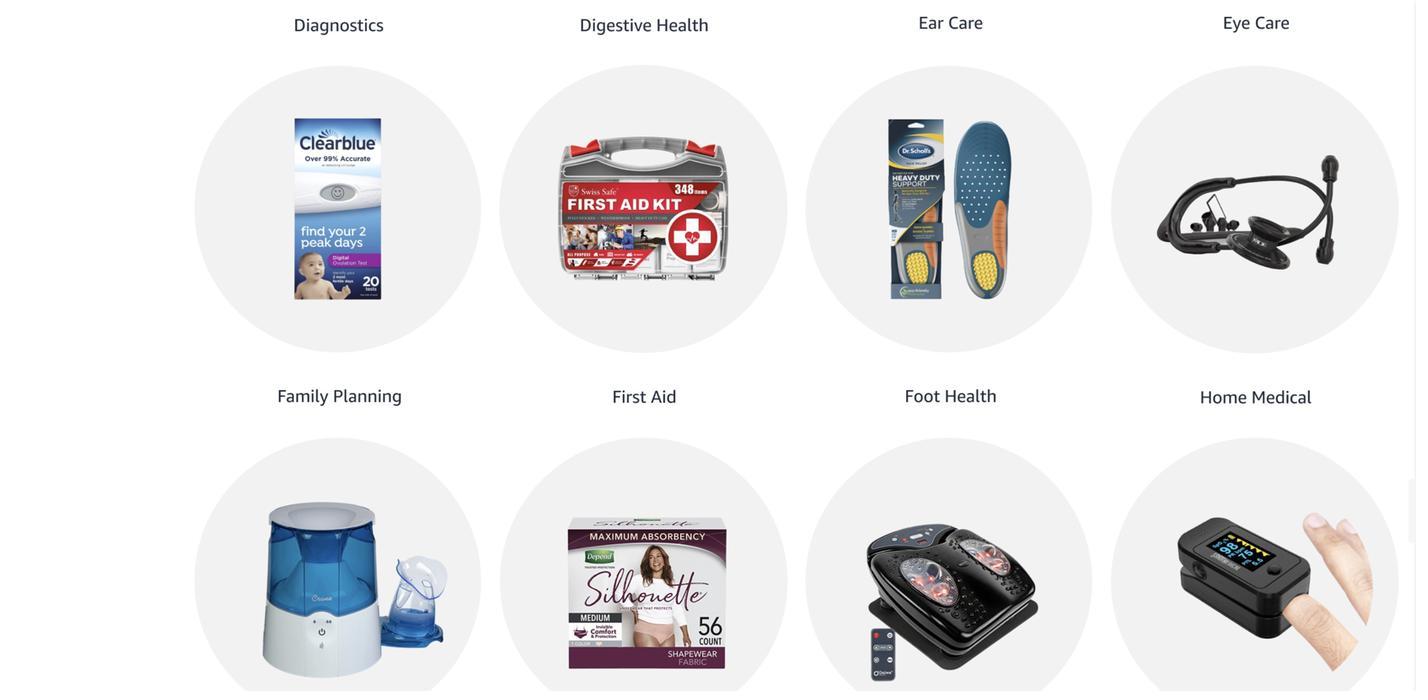 Task type: locate. For each thing, give the bounding box(es) containing it.
eye care image
[[1111, 0, 1400, 46]]

ear care image
[[805, 0, 1095, 46]]

digestive health image
[[500, 0, 789, 48]]

diagnostics image
[[194, 0, 483, 48]]

humidifiers & vaporizers image
[[194, 437, 483, 691]]



Task type: vqa. For each thing, say whether or not it's contained in the screenshot.
leftmost Eligible for Prime. "ICON"
no



Task type: describe. For each thing, give the bounding box(es) containing it.
incontinence image
[[500, 437, 789, 691]]

home medical image
[[1111, 65, 1400, 420]]

foot health image
[[805, 65, 1095, 419]]

family planning image
[[194, 65, 483, 419]]

massage & physical therapy image
[[805, 437, 1095, 691]]

first aid image
[[500, 65, 789, 420]]

medical supplies & equipment image
[[1111, 437, 1400, 691]]



